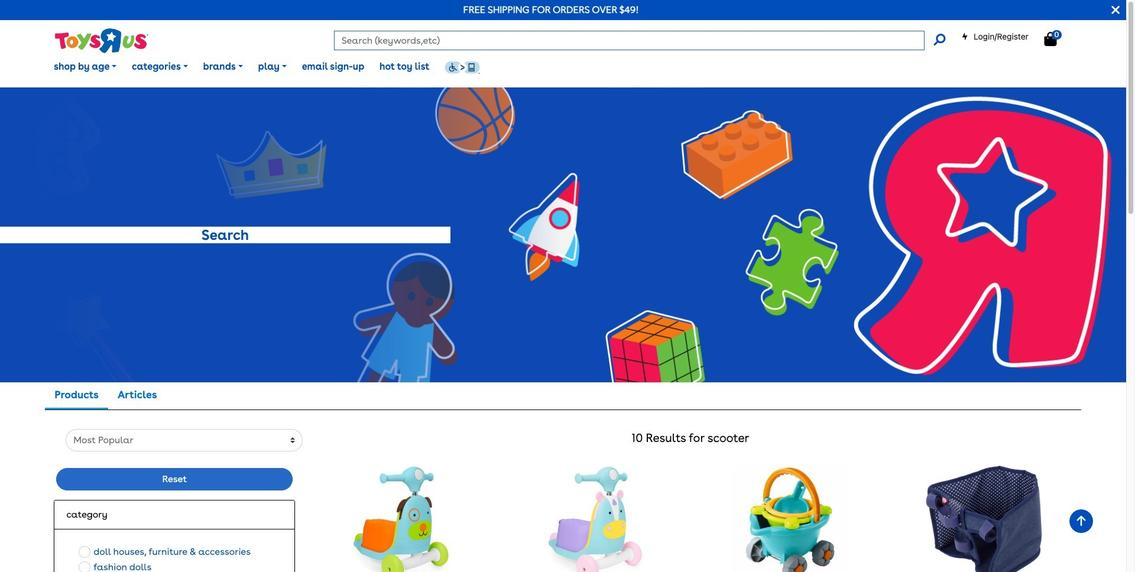 Task type: vqa. For each thing, say whether or not it's contained in the screenshot.
Power Rangers: Heroes of the Grid Villain Pack #3 Legacy of Evil "image"
no



Task type: describe. For each thing, give the bounding box(es) containing it.
close button image
[[1112, 4, 1120, 17]]

shopping bag image
[[1045, 32, 1057, 46]]

skip hop zoo 3-in-1 ride-on unicorn toy scooter image
[[547, 466, 644, 573]]

gotz bike seat blue clouds - for dolls up to 20 in image
[[925, 466, 1044, 573]]

toys r us image
[[54, 27, 149, 54]]

this icon serves as a link to download the essential accessibility assistive technology app for individuals with physical disabilities. it is featured as part of our commitment to diversity and inclusion. image
[[445, 61, 480, 74]]

Enter Keyword or Item No. search field
[[334, 31, 925, 50]]

category element
[[66, 508, 283, 522]]



Task type: locate. For each thing, give the bounding box(es) containing it.
None search field
[[334, 31, 946, 50]]

sand bucket scooter 4 piece nesting beach toy set image
[[731, 466, 849, 573]]

tab list
[[45, 383, 167, 410]]

skip hop zoo 3-in-1 ride-on dog toy scooter image
[[353, 466, 450, 573]]

main content
[[0, 88, 1127, 573]]

menu bar
[[46, 46, 1127, 88]]



